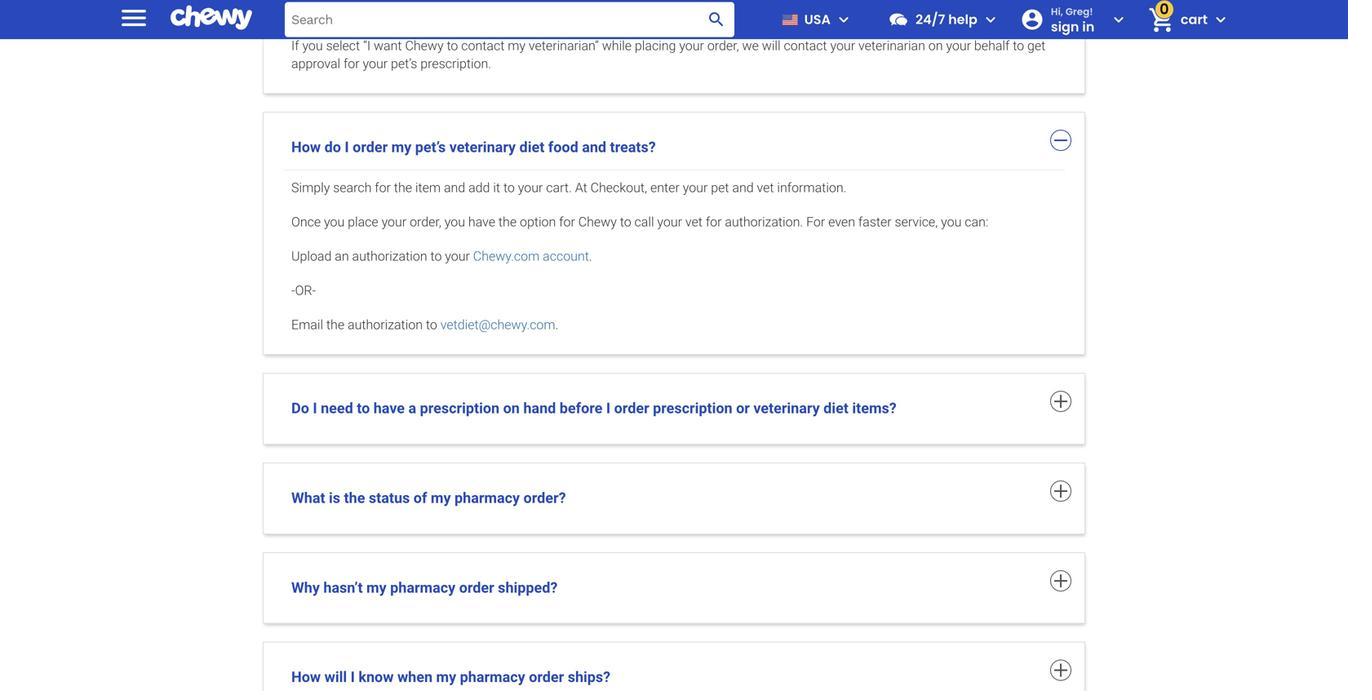 Task type: describe. For each thing, give the bounding box(es) containing it.
in
[[1083, 17, 1095, 36]]

your up submit search icon
[[683, 0, 708, 1]]

need
[[321, 400, 353, 417]]

chewy.com
[[473, 249, 540, 264]]

do
[[291, 400, 309, 417]]

select inside 'if you select "i want chewy to contact my veterinarian" while placing your order, we will contact your veterinarian on your behalf to get approval for your pet's prescription.'
[[326, 38, 360, 53]]

information.
[[778, 180, 847, 195]]

enter for your
[[651, 0, 680, 1]]

and right method,
[[1017, 0, 1039, 1]]

veterinarian
[[859, 38, 926, 53]]

order, inside the how do i order my pet's veterinary diet food and treats? element
[[410, 214, 442, 230]]

even
[[829, 214, 856, 230]]

checkout, for chewy
[[591, 180, 648, 195]]

24/7 help link
[[882, 0, 978, 39]]

cart link
[[1142, 0, 1208, 39]]

prescription.
[[421, 56, 492, 71]]

chewy.com account link
[[473, 247, 589, 265]]

pharmacy for of
[[455, 490, 520, 507]]

the left option
[[499, 214, 517, 230]]

24/7
[[916, 10, 946, 29]]

shipped?
[[498, 580, 558, 597]]

hasn't
[[324, 580, 363, 597]]

what
[[291, 490, 325, 507]]

how for how do i order my pet's veterinary diet food and treats?
[[291, 139, 321, 156]]

approval inside 'if you select "i want chewy to contact my veterinarian" while placing your order, we will contact your veterinarian on your behalf to get approval for your pet's prescription.'
[[291, 56, 341, 71]]

know
[[359, 669, 394, 686]]

Product search field
[[285, 2, 735, 37]]

add for to
[[469, 0, 490, 1]]

status
[[369, 490, 410, 507]]

select inside simply search for the item and add it to your cart. at checkout, enter your pet and vet information, select your approval method, and place your order.
[[850, 0, 884, 1]]

0 horizontal spatial veterinary
[[450, 139, 516, 156]]

your up chewy support image
[[887, 0, 912, 1]]

how do i order my pet's veterinary diet food and treats? element
[[283, 170, 1066, 342]]

placing
[[635, 38, 676, 53]]

i left know
[[351, 669, 355, 686]]

or
[[737, 400, 750, 417]]

ships?
[[568, 669, 611, 686]]

simply search for the item and add it to your cart. at checkout, enter your pet and vet information.
[[291, 180, 847, 195]]

i right do
[[345, 139, 349, 156]]

call
[[635, 214, 654, 230]]

it for the
[[493, 180, 501, 195]]

why
[[291, 580, 320, 597]]

and right the food
[[582, 139, 607, 156]]

hi,
[[1052, 5, 1064, 18]]

on inside 'if you select "i want chewy to contact my veterinarian" while placing your order, we will contact your veterinarian on your behalf to get approval for your pet's prescription.'
[[929, 38, 944, 53]]

while
[[602, 38, 632, 53]]

for inside simply search for the item and add it to your cart. at checkout, enter your pet and vet information, select your approval method, and place your order.
[[375, 0, 391, 1]]

or-
[[295, 283, 316, 298]]

when
[[398, 669, 433, 686]]

faster
[[859, 214, 892, 230]]

0 vertical spatial .
[[589, 249, 593, 264]]

Search text field
[[285, 2, 735, 37]]

search for select
[[333, 0, 372, 1]]

0 horizontal spatial .
[[556, 317, 559, 333]]

treats?
[[610, 139, 656, 156]]

cart. for for
[[546, 180, 572, 195]]

how for how will i know when my pharmacy order ships?
[[291, 669, 321, 686]]

order left shipped?
[[459, 580, 495, 597]]

1 contact from the left
[[462, 38, 505, 53]]

your left chewy.com
[[445, 249, 470, 264]]

method,
[[967, 0, 1014, 1]]

email
[[291, 317, 323, 333]]

chewy inside 'if you select "i want chewy to contact my veterinarian" while placing your order, we will contact your veterinarian on your behalf to get approval for your pet's prescription.'
[[405, 38, 444, 53]]

what is the status of my pharmacy order?
[[291, 490, 566, 507]]

your down the usa
[[831, 38, 856, 53]]

your right call
[[658, 214, 683, 230]]

you right 'once'
[[324, 214, 345, 230]]

2 vertical spatial vet
[[686, 214, 703, 230]]

cart menu image
[[1212, 10, 1231, 29]]

once you place your order, you have the option for chewy to call your vet for authorization. for even faster service, you can:
[[291, 214, 989, 230]]

pharmacy for when
[[460, 669, 526, 686]]

1 vertical spatial will
[[325, 669, 347, 686]]

the up the upload an authorization to your chewy.com account .
[[394, 180, 412, 195]]

approval inside simply search for the item and add it to your cart. at checkout, enter your pet and vet information, select your approval method, and place your order.
[[915, 0, 964, 1]]

i right do on the left bottom of page
[[313, 400, 317, 417]]

my right "hasn't"
[[367, 580, 387, 597]]

do
[[325, 139, 341, 156]]

if you select "i want chewy to contact my veterinarian" while placing your order, we will contact your veterinarian on your behalf to get approval for your pet's prescription.
[[291, 38, 1046, 71]]

how do i order my pet's veterinary diet food and treats?
[[291, 139, 656, 156]]

to right need
[[357, 400, 370, 417]]

you inside 'if you select "i want chewy to contact my veterinarian" while placing your order, we will contact your veterinarian on your behalf to get approval for your pet's prescription.'
[[302, 38, 323, 53]]

an
[[335, 249, 349, 264]]

for
[[807, 214, 826, 230]]

my inside 'if you select "i want chewy to contact my veterinarian" while placing your order, we will contact your veterinarian on your behalf to get approval for your pet's prescription.'
[[508, 38, 526, 53]]

1 vertical spatial on
[[503, 400, 520, 417]]

information,
[[778, 0, 847, 1]]

items?
[[853, 400, 897, 417]]

can:
[[965, 214, 989, 230]]

is
[[329, 490, 341, 507]]

cart
[[1181, 10, 1208, 29]]

and down "how do i order my pet's veterinary diet food and treats?"
[[444, 180, 466, 195]]

option
[[520, 214, 556, 230]]

at for veterinarian"
[[575, 0, 588, 1]]

and up we
[[733, 0, 754, 1]]

help
[[949, 10, 978, 29]]

1 vertical spatial pharmacy
[[390, 580, 456, 597]]

add for have
[[469, 180, 490, 195]]

your up the upload an authorization to your chewy.com account .
[[382, 214, 407, 230]]

the right email
[[327, 317, 345, 333]]

usa
[[805, 10, 831, 29]]

my right when
[[436, 669, 457, 686]]

place inside simply search for the item and add it to your cart. at checkout, enter your pet and vet information, select your approval method, and place your order.
[[291, 4, 322, 19]]

to down "how do i order my pet's veterinary diet food and treats?"
[[504, 180, 515, 195]]

email the authorization to vetdiet@chewy.com .
[[291, 317, 559, 333]]

enter for call
[[651, 180, 680, 195]]

1 horizontal spatial diet
[[824, 400, 849, 417]]

and up authorization. on the top of the page
[[733, 180, 754, 195]]

1 prescription from the left
[[420, 400, 500, 417]]

order?
[[524, 490, 566, 507]]

chewy home image
[[171, 0, 252, 36]]

1 vertical spatial veterinary
[[754, 400, 820, 417]]



Task type: vqa. For each thing, say whether or not it's contained in the screenshot.
2000
no



Task type: locate. For each thing, give the bounding box(es) containing it.
pet up authorization. on the top of the page
[[711, 180, 730, 195]]

vet right call
[[686, 214, 703, 230]]

my right of
[[431, 490, 451, 507]]

your right placing
[[680, 38, 705, 53]]

how
[[291, 139, 321, 156], [291, 669, 321, 686]]

1 simply from the top
[[291, 0, 330, 1]]

to up prescription.
[[447, 38, 458, 53]]

1 checkout, from the top
[[591, 0, 648, 1]]

1 enter from the top
[[651, 0, 680, 1]]

0 vertical spatial order,
[[708, 38, 739, 53]]

chewy
[[405, 38, 444, 53], [579, 214, 617, 230]]

0 horizontal spatial prescription
[[420, 400, 500, 417]]

2 how from the top
[[291, 669, 321, 686]]

1 vertical spatial how
[[291, 669, 321, 686]]

1 horizontal spatial select
[[850, 0, 884, 1]]

vet for information.
[[757, 180, 774, 195]]

simply up 'once'
[[291, 180, 330, 195]]

approval down the if
[[291, 56, 341, 71]]

enter up call
[[651, 180, 680, 195]]

0 vertical spatial how
[[291, 139, 321, 156]]

on left hand at the left
[[503, 400, 520, 417]]

approval
[[915, 0, 964, 1], [291, 56, 341, 71]]

approval up 24/7 help
[[915, 0, 964, 1]]

account
[[543, 249, 589, 264]]

submit search image
[[707, 10, 727, 29]]

do i need to have a prescription on hand before i order prescription or veterinary diet items?
[[291, 400, 897, 417]]

your
[[518, 0, 543, 1], [683, 0, 708, 1], [887, 0, 912, 1], [325, 4, 350, 19], [680, 38, 705, 53], [831, 38, 856, 53], [947, 38, 972, 53], [363, 56, 388, 71], [518, 180, 543, 195], [683, 180, 708, 195], [382, 214, 407, 230], [658, 214, 683, 230], [445, 249, 470, 264]]

authorization right an
[[352, 249, 428, 264]]

item for you
[[416, 180, 441, 195]]

you left can:
[[942, 214, 962, 230]]

1 vertical spatial item
[[416, 180, 441, 195]]

2 it from the top
[[493, 180, 501, 195]]

1 vertical spatial it
[[493, 180, 501, 195]]

1 it from the top
[[493, 0, 501, 1]]

order
[[353, 139, 388, 156], [615, 400, 650, 417], [459, 580, 495, 597], [529, 669, 564, 686]]

0 vertical spatial chewy
[[405, 38, 444, 53]]

once
[[291, 214, 321, 230]]

of
[[414, 490, 427, 507]]

0 vertical spatial diet
[[520, 139, 545, 156]]

get
[[1028, 38, 1046, 53]]

1 vertical spatial diet
[[824, 400, 849, 417]]

at
[[575, 0, 588, 1], [575, 180, 588, 195]]

search inside simply search for the item and add it to your cart. at checkout, enter your pet and vet information, select your approval method, and place your order.
[[333, 0, 372, 1]]

"i
[[363, 38, 371, 53]]

checkout, inside simply search for the item and add it to your cart. at checkout, enter your pet and vet information, select your approval method, and place your order.
[[591, 0, 648, 1]]

veterinary
[[450, 139, 516, 156], [754, 400, 820, 417]]

to left call
[[620, 214, 632, 230]]

order, inside 'if you select "i want chewy to contact my veterinarian" while placing your order, we will contact your veterinarian on your behalf to get approval for your pet's prescription.'
[[708, 38, 739, 53]]

authorization for an
[[352, 249, 428, 264]]

0 vertical spatial vet
[[757, 0, 774, 1]]

1 horizontal spatial approval
[[915, 0, 964, 1]]

your down "i
[[363, 56, 388, 71]]

1 horizontal spatial veterinary
[[754, 400, 820, 417]]

1 vertical spatial add
[[469, 180, 490, 195]]

2 checkout, from the top
[[591, 180, 648, 195]]

0 vertical spatial will
[[762, 38, 781, 53]]

cart. up option
[[546, 180, 572, 195]]

0 vertical spatial have
[[469, 214, 496, 230]]

chewy support image
[[888, 9, 910, 30]]

1 at from the top
[[575, 0, 588, 1]]

1 vertical spatial cart.
[[546, 180, 572, 195]]

0 vertical spatial add
[[469, 0, 490, 1]]

select up veterinarian
[[850, 0, 884, 1]]

my
[[508, 38, 526, 53], [392, 139, 412, 156], [431, 490, 451, 507], [367, 580, 387, 597], [436, 669, 457, 686]]

2 pet from the top
[[711, 180, 730, 195]]

to left get
[[1013, 38, 1025, 53]]

upload
[[291, 249, 332, 264]]

vetdiet@chewy.com
[[441, 317, 556, 333]]

simply
[[291, 0, 330, 1], [291, 180, 330, 195]]

pet's
[[391, 56, 418, 71], [415, 139, 446, 156]]

will left know
[[325, 669, 347, 686]]

the inside simply search for the item and add it to your cart. at checkout, enter your pet and vet information, select your approval method, and place your order.
[[394, 0, 412, 1]]

pharmacy right when
[[460, 669, 526, 686]]

prescription left or
[[653, 400, 733, 417]]

menu image inside usa dropdown button
[[834, 10, 854, 29]]

cart. up veterinarian"
[[546, 0, 572, 1]]

prescription right a
[[420, 400, 500, 417]]

veterinarian"
[[529, 38, 599, 53]]

0 horizontal spatial order,
[[410, 214, 442, 230]]

for inside 'if you select "i want chewy to contact my veterinarian" while placing your order, we will contact your veterinarian on your behalf to get approval for your pet's prescription.'
[[344, 56, 360, 71]]

why hasn't my pharmacy order shipped?
[[291, 580, 558, 597]]

prescription
[[420, 400, 500, 417], [653, 400, 733, 417]]

2 at from the top
[[575, 180, 588, 195]]

at inside simply search for the item and add it to your cart. at checkout, enter your pet and vet information, select your approval method, and place your order.
[[575, 0, 588, 1]]

0 vertical spatial pet's
[[391, 56, 418, 71]]

1 pet from the top
[[711, 0, 730, 1]]

1 vertical spatial enter
[[651, 180, 680, 195]]

1 vertical spatial at
[[575, 180, 588, 195]]

1 vertical spatial approval
[[291, 56, 341, 71]]

you
[[302, 38, 323, 53], [324, 214, 345, 230], [445, 214, 465, 230], [942, 214, 962, 230]]

search down do
[[333, 180, 372, 195]]

order, up the upload an authorization to your chewy.com account .
[[410, 214, 442, 230]]

0 horizontal spatial select
[[326, 38, 360, 53]]

place inside the how do i order my pet's veterinary diet food and treats? element
[[348, 214, 379, 230]]

0 vertical spatial item
[[416, 0, 441, 1]]

will inside 'if you select "i want chewy to contact my veterinarian" while placing your order, we will contact your veterinarian on your behalf to get approval for your pet's prescription.'
[[762, 38, 781, 53]]

authorization.
[[725, 214, 804, 230]]

to inside simply search for the item and add it to your cart. at checkout, enter your pet and vet information, select your approval method, and place your order.
[[504, 0, 515, 1]]

usa button
[[776, 0, 854, 39]]

1 add from the top
[[469, 0, 490, 1]]

-
[[291, 283, 295, 298]]

at up veterinarian"
[[575, 0, 588, 1]]

add inside the how do i order my pet's veterinary diet food and treats? element
[[469, 180, 490, 195]]

search up order.
[[333, 0, 372, 1]]

simply for simply search for the item and add it to your cart. at checkout, enter your pet and vet information, select your approval method, and place your order.
[[291, 0, 330, 1]]

cart. for veterinarian"
[[546, 0, 572, 1]]

1 vertical spatial chewy
[[579, 214, 617, 230]]

my right do
[[392, 139, 412, 156]]

vet inside simply search for the item and add it to your cart. at checkout, enter your pet and vet information, select your approval method, and place your order.
[[757, 0, 774, 1]]

order right do
[[353, 139, 388, 156]]

0 horizontal spatial on
[[503, 400, 520, 417]]

authorization
[[352, 249, 428, 264], [348, 317, 423, 333]]

to left vetdiet@chewy.com link
[[426, 317, 438, 333]]

pet up submit search icon
[[711, 0, 730, 1]]

search for place
[[333, 180, 372, 195]]

it inside simply search for the item and add it to your cart. at checkout, enter your pet and vet information, select your approval method, and place your order.
[[493, 0, 501, 1]]

menu image
[[118, 1, 150, 34], [834, 10, 854, 29]]

2 enter from the top
[[651, 180, 680, 195]]

0 vertical spatial at
[[575, 0, 588, 1]]

search
[[333, 0, 372, 1], [333, 180, 372, 195]]

your up option
[[518, 180, 543, 195]]

it for contact
[[493, 0, 501, 1]]

vet left "information,"
[[757, 0, 774, 1]]

authorization right email
[[348, 317, 423, 333]]

0 horizontal spatial contact
[[462, 38, 505, 53]]

upload an authorization to your chewy.com account .
[[291, 249, 593, 264]]

chewy down simply search for the item and add it to your cart. at checkout, enter your pet and vet information.
[[579, 214, 617, 230]]

on
[[929, 38, 944, 53], [503, 400, 520, 417]]

chewy inside the how do i order my pet's veterinary diet food and treats? element
[[579, 214, 617, 230]]

checkout, up once you place your order, you have the option for chewy to call your vet for authorization. for even faster service, you can:
[[591, 180, 648, 195]]

veterinary right or
[[754, 400, 820, 417]]

diet
[[520, 139, 545, 156], [824, 400, 849, 417]]

1 cart. from the top
[[546, 0, 572, 1]]

the up want
[[394, 0, 412, 1]]

simply search for the item and add it to your cart. at checkout, enter your pet and vet information, select your approval method, and place your order.
[[291, 0, 1039, 19]]

1 vertical spatial simply
[[291, 180, 330, 195]]

1 search from the top
[[333, 0, 372, 1]]

your up product search box
[[518, 0, 543, 1]]

greg!
[[1066, 5, 1094, 18]]

have inside the how do i order my pet's veterinary diet food and treats? element
[[469, 214, 496, 230]]

at for for
[[575, 180, 588, 195]]

place
[[291, 4, 322, 19], [348, 214, 379, 230]]

cart. inside simply search for the item and add it to your cart. at checkout, enter your pet and vet information, select your approval method, and place your order.
[[546, 0, 572, 1]]

diet left the items?
[[824, 400, 849, 417]]

cart.
[[546, 0, 572, 1], [546, 180, 572, 195]]

hand
[[524, 400, 556, 417]]

checkout,
[[591, 0, 648, 1], [591, 180, 648, 195]]

menu image left chewy home image
[[118, 1, 150, 34]]

1 vertical spatial pet's
[[415, 139, 446, 156]]

we
[[743, 38, 759, 53]]

authorization for the
[[348, 317, 423, 333]]

1 vertical spatial place
[[348, 214, 379, 230]]

2 search from the top
[[333, 180, 372, 195]]

0 horizontal spatial have
[[374, 400, 405, 417]]

0 vertical spatial authorization
[[352, 249, 428, 264]]

1 horizontal spatial place
[[348, 214, 379, 230]]

pet inside the how do i order my pet's veterinary diet food and treats? element
[[711, 180, 730, 195]]

0 horizontal spatial chewy
[[405, 38, 444, 53]]

enter inside the how do i order my pet's veterinary diet food and treats? element
[[651, 180, 680, 195]]

1 vertical spatial pet
[[711, 180, 730, 195]]

1 vertical spatial select
[[326, 38, 360, 53]]

cart. inside the how do i order my pet's veterinary diet food and treats? element
[[546, 180, 572, 195]]

order, down submit search icon
[[708, 38, 739, 53]]

order left ships?
[[529, 669, 564, 686]]

2 simply from the top
[[291, 180, 330, 195]]

add down "how do i order my pet's veterinary diet food and treats?"
[[469, 180, 490, 195]]

enter
[[651, 0, 680, 1], [651, 180, 680, 195]]

0 vertical spatial enter
[[651, 0, 680, 1]]

you up the upload an authorization to your chewy.com account .
[[445, 214, 465, 230]]

1 horizontal spatial chewy
[[579, 214, 617, 230]]

1 horizontal spatial have
[[469, 214, 496, 230]]

2 vertical spatial pharmacy
[[460, 669, 526, 686]]

-or-
[[291, 283, 316, 298]]

if
[[291, 38, 299, 53]]

help menu image
[[981, 10, 1001, 29]]

it down "how do i order my pet's veterinary diet food and treats?"
[[493, 180, 501, 195]]

at down the food
[[575, 180, 588, 195]]

. down account
[[556, 317, 559, 333]]

0 horizontal spatial diet
[[520, 139, 545, 156]]

it inside the how do i order my pet's veterinary diet food and treats? element
[[493, 180, 501, 195]]

chewy up prescription.
[[405, 38, 444, 53]]

simply for simply search for the item and add it to your cart. at checkout, enter your pet and vet information.
[[291, 180, 330, 195]]

0 vertical spatial on
[[929, 38, 944, 53]]

pharmacy
[[455, 490, 520, 507], [390, 580, 456, 597], [460, 669, 526, 686]]

and
[[444, 0, 466, 1], [733, 0, 754, 1], [1017, 0, 1039, 1], [582, 139, 607, 156], [444, 180, 466, 195], [733, 180, 754, 195]]

before
[[560, 400, 603, 417]]

you right the if
[[302, 38, 323, 53]]

pet
[[711, 0, 730, 1], [711, 180, 730, 195]]

order.
[[353, 4, 386, 19]]

the right is
[[344, 490, 365, 507]]

item down "how do i order my pet's veterinary diet food and treats?"
[[416, 180, 441, 195]]

have
[[469, 214, 496, 230], [374, 400, 405, 417]]

1 item from the top
[[416, 0, 441, 1]]

behalf
[[975, 38, 1010, 53]]

vet up authorization. on the top of the page
[[757, 180, 774, 195]]

contact down the usa
[[784, 38, 828, 53]]

2 add from the top
[[469, 180, 490, 195]]

0 vertical spatial pharmacy
[[455, 490, 520, 507]]

0 vertical spatial approval
[[915, 0, 964, 1]]

pharmacy left order?
[[455, 490, 520, 507]]

i right before on the bottom of the page
[[607, 400, 611, 417]]

pet for we
[[711, 0, 730, 1]]

account menu image
[[1110, 10, 1129, 29]]

simply inside the how do i order my pet's veterinary diet food and treats? element
[[291, 180, 330, 195]]

2 prescription from the left
[[653, 400, 733, 417]]

item
[[416, 0, 441, 1], [416, 180, 441, 195]]

items image
[[1147, 5, 1176, 34]]

to up "email the authorization to vetdiet@chewy.com ."
[[431, 249, 442, 264]]

1 horizontal spatial contact
[[784, 38, 828, 53]]

your left order.
[[325, 4, 350, 19]]

contact
[[462, 38, 505, 53], [784, 38, 828, 53]]

vetdiet@chewy.com link
[[441, 316, 556, 334]]

menu image right the usa
[[834, 10, 854, 29]]

0 horizontal spatial will
[[325, 669, 347, 686]]

1 vertical spatial checkout,
[[591, 180, 648, 195]]

how left know
[[291, 669, 321, 686]]

have up chewy.com
[[469, 214, 496, 230]]

for
[[375, 0, 391, 1], [344, 56, 360, 71], [375, 180, 391, 195], [559, 214, 576, 230], [706, 214, 722, 230]]

0 vertical spatial cart.
[[546, 0, 572, 1]]

search inside the how do i order my pet's veterinary diet food and treats? element
[[333, 180, 372, 195]]

hi, greg! sign in
[[1052, 5, 1095, 36]]

1 horizontal spatial .
[[589, 249, 593, 264]]

pharmacy right "hasn't"
[[390, 580, 456, 597]]

pet for vet
[[711, 180, 730, 195]]

place up an
[[348, 214, 379, 230]]

1 vertical spatial authorization
[[348, 317, 423, 333]]

enter inside simply search for the item and add it to your cart. at checkout, enter your pet and vet information, select your approval method, and place your order.
[[651, 0, 680, 1]]

1 vertical spatial vet
[[757, 180, 774, 195]]

a
[[409, 400, 417, 417]]

item up prescription.
[[416, 0, 441, 1]]

place up the if
[[291, 4, 322, 19]]

sign
[[1052, 17, 1080, 36]]

my down product search box
[[508, 38, 526, 53]]

item inside simply search for the item and add it to your cart. at checkout, enter your pet and vet information, select your approval method, and place your order.
[[416, 0, 441, 1]]

food
[[549, 139, 579, 156]]

on down 24/7
[[929, 38, 944, 53]]

simply inside simply search for the item and add it to your cart. at checkout, enter your pet and vet information, select your approval method, and place your order.
[[291, 0, 330, 1]]

add inside simply search for the item and add it to your cart. at checkout, enter your pet and vet information, select your approval method, and place your order.
[[469, 0, 490, 1]]

contact up prescription.
[[462, 38, 505, 53]]

1 vertical spatial order,
[[410, 214, 442, 230]]

0 vertical spatial it
[[493, 0, 501, 1]]

item inside the how do i order my pet's veterinary diet food and treats? element
[[416, 180, 441, 195]]

0 vertical spatial veterinary
[[450, 139, 516, 156]]

1 horizontal spatial menu image
[[834, 10, 854, 29]]

item for chewy
[[416, 0, 441, 1]]

0 vertical spatial place
[[291, 4, 322, 19]]

2 item from the top
[[416, 180, 441, 195]]

select left "i
[[326, 38, 360, 53]]

pet's inside 'if you select "i want chewy to contact my veterinarian" while placing your order, we will contact your veterinarian on your behalf to get approval for your pet's prescription.'
[[391, 56, 418, 71]]

order right before on the bottom of the page
[[615, 400, 650, 417]]

0 vertical spatial simply
[[291, 0, 330, 1]]

your up once you place your order, you have the option for chewy to call your vet for authorization. for even faster service, you can:
[[683, 180, 708, 195]]

it
[[493, 0, 501, 1], [493, 180, 501, 195]]

0 vertical spatial pet
[[711, 0, 730, 1]]

simply up the if
[[291, 0, 330, 1]]

0 vertical spatial search
[[333, 0, 372, 1]]

1 vertical spatial .
[[556, 317, 559, 333]]

will right we
[[762, 38, 781, 53]]

0 horizontal spatial menu image
[[118, 1, 150, 34]]

1 how from the top
[[291, 139, 321, 156]]

your down help
[[947, 38, 972, 53]]

1 horizontal spatial on
[[929, 38, 944, 53]]

. down once you place your order, you have the option for chewy to call your vet for authorization. for even faster service, you can:
[[589, 249, 593, 264]]

1 vertical spatial have
[[374, 400, 405, 417]]

vet for information,
[[757, 0, 774, 1]]

veterinary left the food
[[450, 139, 516, 156]]

service,
[[895, 214, 938, 230]]

0 horizontal spatial approval
[[291, 56, 341, 71]]

add
[[469, 0, 490, 1], [469, 180, 490, 195]]

pet inside simply search for the item and add it to your cart. at checkout, enter your pet and vet information, select your approval method, and place your order.
[[711, 0, 730, 1]]

0 vertical spatial select
[[850, 0, 884, 1]]

how will i know when my pharmacy order ships?
[[291, 669, 611, 686]]

2 cart. from the top
[[546, 180, 572, 195]]

to up product search box
[[504, 0, 515, 1]]

0 horizontal spatial place
[[291, 4, 322, 19]]

checkout, up 'while'
[[591, 0, 648, 1]]

24/7 help
[[916, 10, 978, 29]]

checkout, inside the how do i order my pet's veterinary diet food and treats? element
[[591, 180, 648, 195]]

1 horizontal spatial will
[[762, 38, 781, 53]]

how left do
[[291, 139, 321, 156]]

1 horizontal spatial order,
[[708, 38, 739, 53]]

0 vertical spatial checkout,
[[591, 0, 648, 1]]

the
[[394, 0, 412, 1], [394, 180, 412, 195], [499, 214, 517, 230], [327, 317, 345, 333], [344, 490, 365, 507]]

1 horizontal spatial prescription
[[653, 400, 733, 417]]

will
[[762, 38, 781, 53], [325, 669, 347, 686]]

and up search text field
[[444, 0, 466, 1]]

want
[[374, 38, 402, 53]]

1 vertical spatial search
[[333, 180, 372, 195]]

have left a
[[374, 400, 405, 417]]

enter up placing
[[651, 0, 680, 1]]

add up search text field
[[469, 0, 490, 1]]

checkout, for while
[[591, 0, 648, 1]]

2 contact from the left
[[784, 38, 828, 53]]



